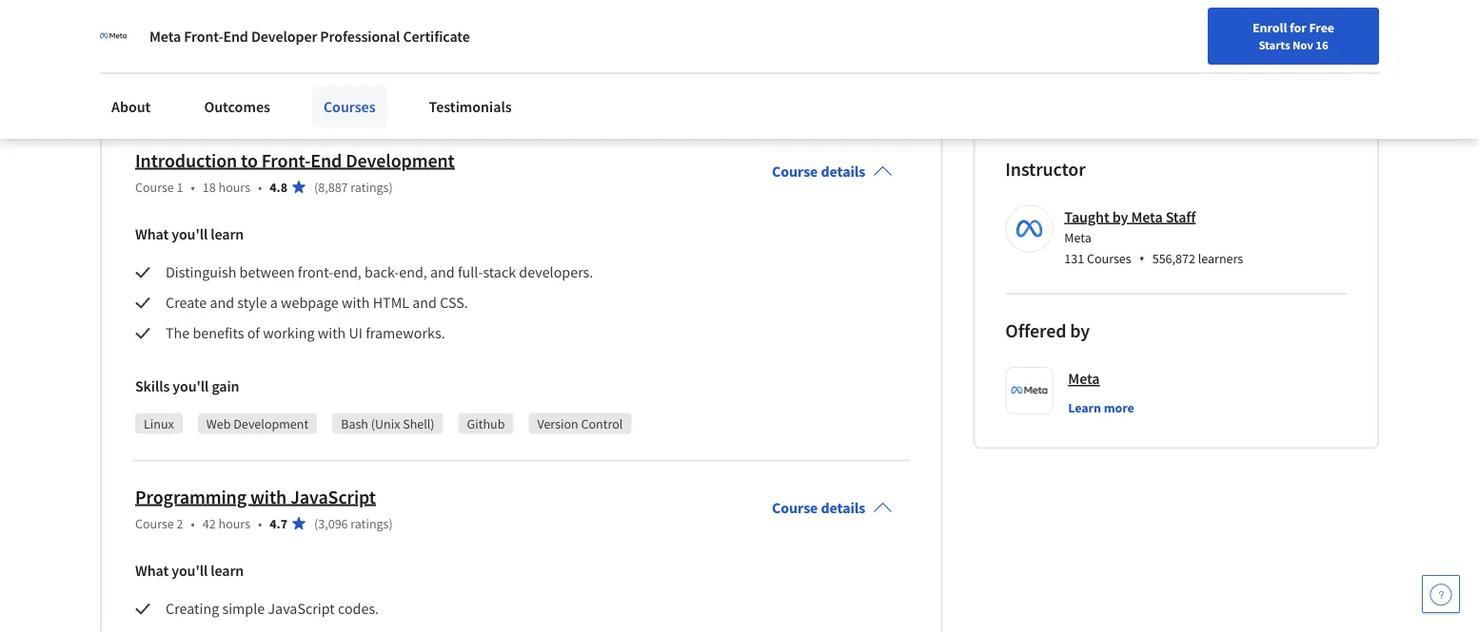 Task type: locate. For each thing, give the bounding box(es) containing it.
0 vertical spatial ratings
[[351, 178, 389, 196]]

end
[[140, 16, 165, 35], [136, 38, 160, 58]]

javascript
[[290, 485, 376, 509], [268, 600, 335, 619]]

2 ) from the top
[[389, 515, 393, 532]]

show notifications image
[[1222, 62, 1245, 85]]

0 vertical spatial development
[[346, 148, 455, 172]]

development
[[346, 148, 455, 172], [233, 415, 309, 433]]

details for introduction to front-end development
[[821, 162, 865, 181]]

be
[[331, 16, 347, 35]]

•
[[191, 178, 195, 196], [258, 178, 262, 196], [1139, 248, 1145, 269], [191, 515, 195, 532], [258, 515, 262, 532]]

shell)
[[403, 415, 435, 433]]

1 vertical spatial by
[[1070, 319, 1090, 343]]

( for front-
[[314, 178, 318, 196]]

meta up learn
[[1068, 370, 1100, 389]]

a
[[350, 16, 358, 35], [270, 294, 278, 313]]

2 course details from the top
[[772, 499, 865, 518]]

(
[[314, 178, 318, 196], [314, 515, 318, 532]]

)
[[389, 178, 393, 196], [389, 515, 393, 532]]

0 horizontal spatial by
[[1070, 319, 1090, 343]]

a right style
[[270, 294, 278, 313]]

gain
[[212, 377, 239, 396]]

hours for programming
[[218, 515, 250, 532]]

0 vertical spatial what you'll learn
[[135, 225, 244, 244]]

) for programming with javascript
[[389, 515, 393, 532]]

starts
[[1259, 37, 1290, 52]]

project
[[424, 16, 469, 35]]

1 horizontal spatial by
[[1112, 207, 1128, 226]]

front-
[[184, 27, 223, 46], [261, 148, 311, 172]]

read
[[100, 73, 133, 91]]

skills you'll gain
[[135, 377, 239, 396]]

• left "556,872"
[[1139, 248, 1145, 269]]

learn
[[211, 225, 244, 244], [211, 562, 244, 581]]

0 vertical spatial hours
[[218, 178, 250, 196]]

1 vertical spatial what you'll learn
[[135, 562, 244, 581]]

1 horizontal spatial to
[[770, 16, 783, 35]]

programming with javascript
[[135, 485, 376, 509]]

0 vertical spatial you'll
[[172, 225, 208, 244]]

0 horizontal spatial to
[[241, 148, 258, 172]]

learn for creating
[[211, 562, 244, 581]]

1 vertical spatial learn
[[211, 562, 244, 581]]

ratings for javascript
[[351, 515, 389, 532]]

1 course details from the top
[[772, 162, 865, 181]]

meta image
[[100, 23, 127, 49]]

0 horizontal spatial end
[[223, 27, 248, 46]]

( for javascript
[[314, 515, 318, 532]]

learn for distinguish
[[211, 225, 244, 244]]

meta
[[149, 27, 181, 46], [1131, 207, 1163, 226], [1064, 229, 1091, 246], [1068, 370, 1100, 389]]

0 horizontal spatial of
[[168, 16, 180, 35]]

• right 1
[[191, 178, 195, 196]]

2 ratings from the top
[[351, 515, 389, 532]]

front- up outcomes at the top of page
[[184, 27, 223, 46]]

1 vertical spatial to
[[241, 148, 258, 172]]

where
[[472, 16, 512, 35]]

0 horizontal spatial development
[[233, 415, 309, 433]]

english
[[1114, 59, 1160, 79]]

2 vertical spatial with
[[250, 485, 287, 509]]

course
[[772, 162, 818, 181], [135, 178, 174, 196], [772, 499, 818, 518], [135, 515, 174, 532]]

simple
[[222, 600, 265, 619]]

find your new career link
[[886, 57, 1024, 81]]

0 horizontal spatial end,
[[333, 263, 362, 282]]

0 horizontal spatial courses
[[323, 97, 376, 116]]

and left css.
[[412, 294, 437, 313]]

of inside the at the end of the program, there will be a capstone project where you will bring your new skillset together to create the front-end web application.
[[168, 16, 180, 35]]

1 vertical spatial ratings
[[351, 515, 389, 532]]

front-
[[100, 38, 136, 58], [298, 263, 333, 282]]

learn up distinguish
[[211, 225, 244, 244]]

1 what you'll learn from the top
[[135, 225, 244, 244]]

8,887
[[318, 178, 348, 196]]

1 vertical spatial a
[[270, 294, 278, 313]]

with left ui
[[318, 324, 346, 343]]

the right create
[[828, 16, 849, 35]]

programming with javascript link
[[135, 485, 376, 509]]

with up 4.7
[[250, 485, 287, 509]]

• right 2
[[191, 515, 195, 532]]

more
[[1104, 399, 1134, 416]]

your left new
[[603, 16, 632, 35]]

1 vertical spatial )
[[389, 515, 393, 532]]

ratings right 8,887
[[351, 178, 389, 196]]

1 horizontal spatial end,
[[399, 263, 427, 282]]

1 vertical spatial javascript
[[268, 600, 335, 619]]

0 vertical spatial your
[[603, 16, 632, 35]]

about link
[[100, 86, 162, 128]]

javascript left codes.
[[268, 600, 335, 619]]

1 vertical spatial front-
[[298, 263, 333, 282]]

1 horizontal spatial development
[[346, 148, 455, 172]]

stack
[[483, 263, 516, 282]]

end left "web"
[[136, 38, 160, 58]]

and
[[430, 263, 455, 282], [210, 294, 234, 313], [412, 294, 437, 313]]

1 course details button from the top
[[757, 136, 907, 208]]

course details button
[[757, 136, 907, 208], [757, 472, 907, 545]]

1 details from the top
[[821, 162, 865, 181]]

of up "web"
[[168, 16, 180, 35]]

to left create
[[770, 16, 783, 35]]

1 horizontal spatial front-
[[298, 263, 333, 282]]

javascript for simple
[[268, 600, 335, 619]]

2 end, from the left
[[399, 263, 427, 282]]

2 learn from the top
[[211, 562, 244, 581]]

0 vertical spatial of
[[168, 16, 180, 35]]

enroll for free starts nov 16
[[1253, 19, 1334, 52]]

individuals link
[[23, 0, 135, 38]]

ratings
[[351, 178, 389, 196], [351, 515, 389, 532]]

1 horizontal spatial courses
[[1087, 250, 1131, 267]]

to down outcomes link
[[241, 148, 258, 172]]

skills
[[135, 377, 170, 396]]

0 vertical spatial details
[[821, 162, 865, 181]]

meta link
[[1068, 367, 1100, 391]]

you
[[515, 16, 538, 35]]

version
[[537, 415, 578, 433]]

0 horizontal spatial front-
[[100, 38, 136, 58]]

0 vertical spatial learn
[[211, 225, 244, 244]]

creating
[[166, 600, 219, 619]]

version control
[[537, 415, 623, 433]]

what for creating
[[135, 562, 169, 581]]

0 vertical spatial javascript
[[290, 485, 376, 509]]

0 vertical spatial by
[[1112, 207, 1128, 226]]

556,872
[[1152, 250, 1195, 267]]

0 vertical spatial with
[[342, 294, 370, 313]]

course details button for programming with javascript
[[757, 472, 907, 545]]

1 vertical spatial course details
[[772, 499, 865, 518]]

end, left back- on the top left of the page
[[333, 263, 362, 282]]

outcomes link
[[193, 86, 282, 128]]

1 ( from the top
[[314, 178, 318, 196]]

developer
[[251, 27, 317, 46]]

learn up simple
[[211, 562, 244, 581]]

ui
[[349, 324, 363, 343]]

front- down at
[[100, 38, 136, 58]]

1 vertical spatial development
[[233, 415, 309, 433]]

2 what you'll learn from the top
[[135, 562, 244, 581]]

4.7
[[270, 515, 287, 532]]

what you'll learn for creating
[[135, 562, 244, 581]]

(unix
[[371, 415, 400, 433]]

1 vertical spatial hours
[[218, 515, 250, 532]]

your inside the at the end of the program, there will be a capstone project where you will bring your new skillset together to create the front-end web application.
[[603, 16, 632, 35]]

bash (unix shell)
[[341, 415, 435, 433]]

you'll up creating
[[172, 562, 208, 581]]

application.
[[193, 38, 269, 58]]

front- up 'create and style a webpage with html and css.'
[[298, 263, 333, 282]]

what you'll learn up creating
[[135, 562, 244, 581]]

1 horizontal spatial of
[[247, 324, 260, 343]]

1 hours from the top
[[218, 178, 250, 196]]

0 vertical spatial a
[[350, 16, 358, 35]]

1 ) from the top
[[389, 178, 393, 196]]

meta up "131"
[[1064, 229, 1091, 246]]

None search field
[[271, 50, 690, 88]]

1 vertical spatial your
[[923, 60, 948, 77]]

learn
[[1068, 399, 1101, 416]]

1
[[177, 178, 183, 196]]

your
[[603, 16, 632, 35], [923, 60, 948, 77]]

the
[[116, 16, 137, 35], [183, 16, 204, 35], [828, 16, 849, 35]]

to inside the at the end of the program, there will be a capstone project where you will bring your new skillset together to create the front-end web application.
[[770, 16, 783, 35]]

hours right 42 on the bottom
[[218, 515, 250, 532]]

will
[[306, 16, 328, 35], [541, 16, 564, 35]]

1 horizontal spatial a
[[350, 16, 358, 35]]

1 vertical spatial front-
[[261, 148, 311, 172]]

0 vertical spatial )
[[389, 178, 393, 196]]

the right at
[[116, 16, 137, 35]]

end left developer
[[223, 27, 248, 46]]

2
[[177, 515, 183, 532]]

web
[[163, 38, 190, 58]]

0 horizontal spatial the
[[116, 16, 137, 35]]

by right 'offered'
[[1070, 319, 1090, 343]]

hours right 18
[[218, 178, 250, 196]]

will left the be
[[306, 16, 328, 35]]

your right the find
[[923, 60, 948, 77]]

1 ratings from the top
[[351, 178, 389, 196]]

development up ( 8,887 ratings )
[[346, 148, 455, 172]]

by inside taught by meta staff meta 131 courses • 556,872 learners
[[1112, 207, 1128, 226]]

1 vertical spatial end
[[311, 148, 342, 172]]

) right 8,887
[[389, 178, 393, 196]]

1 what from the top
[[135, 225, 169, 244]]

0 vertical spatial course details
[[772, 162, 865, 181]]

coursera image
[[23, 54, 144, 84]]

) right 3,096
[[389, 515, 393, 532]]

end up "web"
[[140, 16, 165, 35]]

131
[[1064, 250, 1084, 267]]

nov
[[1292, 37, 1313, 52]]

1 horizontal spatial the
[[183, 16, 204, 35]]

1 horizontal spatial front-
[[261, 148, 311, 172]]

of down style
[[247, 324, 260, 343]]

0 vertical spatial (
[[314, 178, 318, 196]]

a inside the at the end of the program, there will be a capstone project where you will bring your new skillset together to create the front-end web application.
[[350, 16, 358, 35]]

what for distinguish
[[135, 225, 169, 244]]

career
[[978, 60, 1015, 77]]

0 vertical spatial what
[[135, 225, 169, 244]]

2 ( from the top
[[314, 515, 318, 532]]

0 vertical spatial course details button
[[757, 136, 907, 208]]

1 vertical spatial you'll
[[173, 377, 209, 396]]

what you'll learn up distinguish
[[135, 225, 244, 244]]

2 what from the top
[[135, 562, 169, 581]]

what up creating
[[135, 562, 169, 581]]

ratings right 3,096
[[351, 515, 389, 532]]

taught by meta staff meta 131 courses • 556,872 learners
[[1064, 207, 1243, 269]]

0 horizontal spatial your
[[603, 16, 632, 35]]

1 horizontal spatial will
[[541, 16, 564, 35]]

will right you
[[541, 16, 564, 35]]

0 horizontal spatial will
[[306, 16, 328, 35]]

you'll up distinguish
[[172, 225, 208, 244]]

javascript up 3,096
[[290, 485, 376, 509]]

1 vertical spatial (
[[314, 515, 318, 532]]

1 vertical spatial courses
[[1087, 250, 1131, 267]]

the up "web"
[[183, 16, 204, 35]]

4.8
[[270, 178, 287, 196]]

2 vertical spatial you'll
[[172, 562, 208, 581]]

• inside taught by meta staff meta 131 courses • 556,872 learners
[[1139, 248, 1145, 269]]

1 vertical spatial what
[[135, 562, 169, 581]]

1 vertical spatial course details button
[[757, 472, 907, 545]]

courses right "131"
[[1087, 250, 1131, 267]]

development right web
[[233, 415, 309, 433]]

taught
[[1064, 207, 1109, 226]]

2 horizontal spatial the
[[828, 16, 849, 35]]

0 vertical spatial front-
[[100, 38, 136, 58]]

style
[[237, 294, 267, 313]]

front- up 4.8
[[261, 148, 311, 172]]

2 hours from the top
[[218, 515, 250, 532]]

what
[[135, 225, 169, 244], [135, 562, 169, 581]]

details
[[821, 162, 865, 181], [821, 499, 865, 518]]

a right the be
[[350, 16, 358, 35]]

bash
[[341, 415, 368, 433]]

distinguish between front-end, back-end, and full-stack developers.
[[166, 263, 593, 282]]

frameworks.
[[366, 324, 445, 343]]

2 course details button from the top
[[757, 472, 907, 545]]

end up 8,887
[[311, 148, 342, 172]]

( down introduction to front-end development link
[[314, 178, 318, 196]]

1 learn from the top
[[211, 225, 244, 244]]

( right 4.7
[[314, 515, 318, 532]]

for
[[1290, 19, 1306, 36]]

by right "taught"
[[1112, 207, 1128, 226]]

offered
[[1005, 319, 1066, 343]]

0 vertical spatial end
[[223, 27, 248, 46]]

what up distinguish
[[135, 225, 169, 244]]

1 will from the left
[[306, 16, 328, 35]]

read less
[[100, 73, 162, 91]]

0 horizontal spatial front-
[[184, 27, 223, 46]]

with up ui
[[342, 294, 370, 313]]

courses
[[323, 97, 376, 116], [1087, 250, 1131, 267]]

new
[[951, 60, 976, 77]]

courses down professional
[[323, 97, 376, 116]]

you'll left gain at the left
[[173, 377, 209, 396]]

end, up html
[[399, 263, 427, 282]]

0 vertical spatial to
[[770, 16, 783, 35]]

1 vertical spatial details
[[821, 499, 865, 518]]

2 details from the top
[[821, 499, 865, 518]]

meta front-end developer professional certificate
[[149, 27, 470, 46]]



Task type: vqa. For each thing, say whether or not it's contained in the screenshot.
the bottommost Development
yes



Task type: describe. For each thing, give the bounding box(es) containing it.
creating simple javascript codes.
[[166, 600, 379, 619]]

meta left 'staff'
[[1131, 207, 1163, 226]]

• left 4.8
[[258, 178, 262, 196]]

there
[[269, 16, 303, 35]]

programming
[[135, 485, 247, 509]]

skillset
[[665, 16, 709, 35]]

the
[[166, 324, 190, 343]]

what you'll learn for distinguish
[[135, 225, 244, 244]]

ratings for front-
[[351, 178, 389, 196]]

0 vertical spatial end
[[140, 16, 165, 35]]

0 horizontal spatial a
[[270, 294, 278, 313]]

create and style a webpage with html and css.
[[166, 294, 468, 313]]

outcomes
[[204, 97, 270, 116]]

0 vertical spatial courses
[[323, 97, 376, 116]]

program,
[[207, 16, 266, 35]]

course details for introduction to front-end development
[[772, 162, 865, 181]]

1 vertical spatial end
[[136, 38, 160, 58]]

webpage
[[281, 294, 339, 313]]

create
[[166, 294, 207, 313]]

learn more button
[[1068, 398, 1134, 417]]

and left full-
[[430, 263, 455, 282]]

front- inside the at the end of the program, there will be a capstone project where you will bring your new skillset together to create the front-end web application.
[[100, 38, 136, 58]]

html
[[373, 294, 409, 313]]

help center image
[[1430, 583, 1452, 606]]

taught by meta staff link
[[1064, 207, 1196, 226]]

introduction to front-end development link
[[135, 148, 455, 172]]

2 will from the left
[[541, 16, 564, 35]]

1 vertical spatial with
[[318, 324, 346, 343]]

offered by
[[1005, 319, 1090, 343]]

find your new career
[[896, 60, 1015, 77]]

free
[[1309, 19, 1334, 36]]

codes.
[[338, 600, 379, 619]]

details for programming with javascript
[[821, 499, 865, 518]]

bring
[[567, 16, 600, 35]]

( 8,887 ratings )
[[314, 178, 393, 196]]

less
[[137, 73, 162, 91]]

staff
[[1166, 207, 1196, 226]]

learners
[[1198, 250, 1243, 267]]

and left style
[[210, 294, 234, 313]]

42
[[203, 515, 216, 532]]

you'll for distinguish between front-end, back-end, and full-stack developers.
[[172, 225, 208, 244]]

1 vertical spatial of
[[247, 324, 260, 343]]

at the end of the program, there will be a capstone project where you will bring your new skillset together to create the front-end web application.
[[100, 16, 852, 58]]

about
[[111, 97, 151, 116]]

capstone
[[361, 16, 421, 35]]

javascript for with
[[290, 485, 376, 509]]

distinguish
[[166, 263, 236, 282]]

certificate
[[403, 27, 470, 46]]

course 2 • 42 hours •
[[135, 515, 262, 532]]

) for introduction to front-end development
[[389, 178, 393, 196]]

github
[[467, 415, 505, 433]]

courses inside taught by meta staff meta 131 courses • 556,872 learners
[[1087, 250, 1131, 267]]

testimonials
[[429, 97, 512, 116]]

by for offered
[[1070, 319, 1090, 343]]

instructor
[[1005, 157, 1086, 181]]

you'll for creating simple javascript codes.
[[172, 562, 208, 581]]

1 horizontal spatial your
[[923, 60, 948, 77]]

full-
[[458, 263, 483, 282]]

3 the from the left
[[828, 16, 849, 35]]

css.
[[440, 294, 468, 313]]

new
[[635, 16, 662, 35]]

learn more
[[1068, 399, 1134, 416]]

meta up less
[[149, 27, 181, 46]]

read less button
[[100, 72, 162, 92]]

shopping cart: 1 item image
[[1034, 52, 1070, 83]]

hours for introduction
[[218, 178, 250, 196]]

course details button for introduction to front-end development
[[757, 136, 907, 208]]

course details for programming with javascript
[[772, 499, 865, 518]]

by for taught
[[1112, 207, 1128, 226]]

linux
[[144, 415, 174, 433]]

back-
[[365, 263, 399, 282]]

at
[[100, 16, 113, 35]]

1 horizontal spatial end
[[311, 148, 342, 172]]

2 the from the left
[[183, 16, 204, 35]]

professional
[[320, 27, 400, 46]]

( 3,096 ratings )
[[314, 515, 393, 532]]

3,096
[[318, 515, 348, 532]]

• left 4.7
[[258, 515, 262, 532]]

1 the from the left
[[116, 16, 137, 35]]

0 vertical spatial front-
[[184, 27, 223, 46]]

1 end, from the left
[[333, 263, 362, 282]]

working
[[263, 324, 315, 343]]

web
[[206, 415, 231, 433]]

introduction
[[135, 148, 237, 172]]

the benefits of working with ui frameworks.
[[166, 324, 445, 343]]

courses link
[[312, 86, 387, 128]]

between
[[239, 263, 295, 282]]

16
[[1316, 37, 1328, 52]]

web development
[[206, 415, 309, 433]]

english button
[[1080, 38, 1194, 100]]

find
[[896, 60, 920, 77]]

course 1 • 18 hours •
[[135, 178, 262, 196]]

18
[[203, 178, 216, 196]]

enroll
[[1253, 19, 1287, 36]]

introduction to front-end development
[[135, 148, 455, 172]]

taught by meta staff image
[[1008, 208, 1050, 250]]

testimonials link
[[417, 86, 523, 128]]

benefits
[[193, 324, 244, 343]]

control
[[581, 415, 623, 433]]

create
[[786, 16, 825, 35]]



